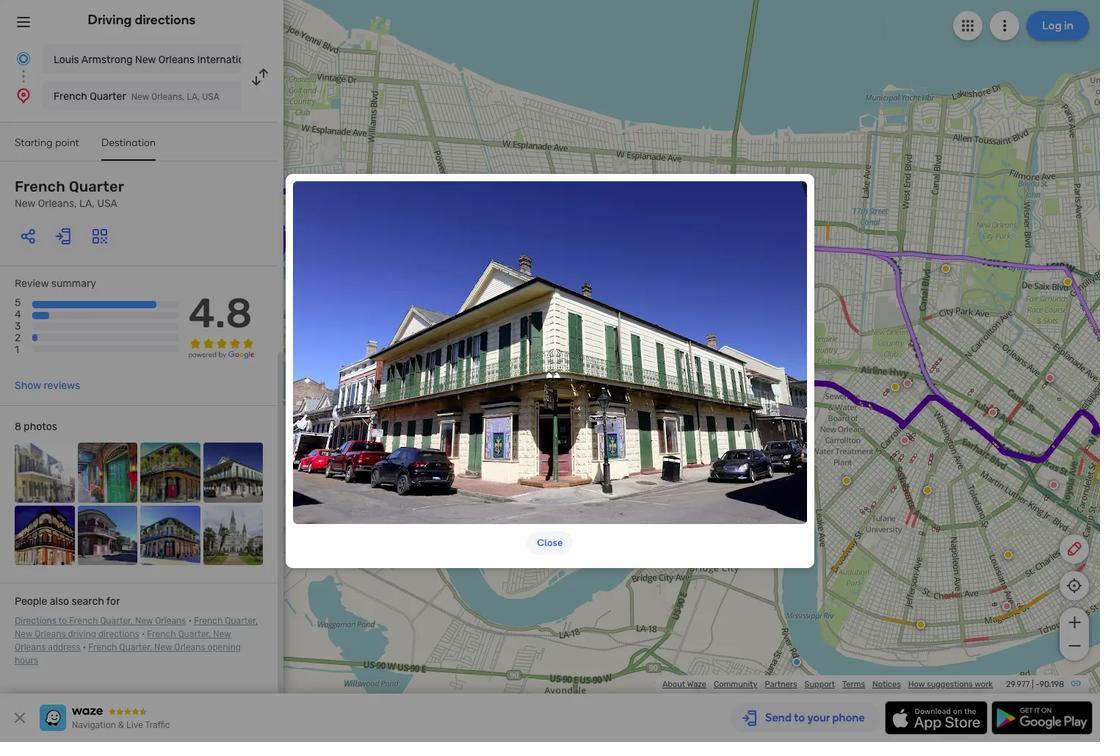 Task type: describe. For each thing, give the bounding box(es) containing it.
louis armstrong new orleans international airport button
[[43, 44, 294, 73]]

destination
[[101, 137, 156, 149]]

also
[[50, 596, 69, 608]]

support link
[[805, 680, 835, 690]]

about
[[663, 680, 686, 690]]

new inside french quarter, new orleans opening hours
[[154, 643, 172, 653]]

0 vertical spatial directions
[[135, 12, 196, 28]]

quarter, for french quarter, new orleans driving directions
[[225, 616, 258, 627]]

point
[[55, 137, 79, 149]]

location image
[[15, 87, 32, 104]]

orleans for hours
[[174, 643, 205, 653]]

how suggestions work link
[[909, 680, 993, 690]]

2
[[15, 332, 21, 345]]

hours
[[15, 656, 38, 666]]

0 horizontal spatial orleans,
[[38, 198, 77, 210]]

louis armstrong new orleans international airport
[[54, 54, 294, 66]]

terms link
[[843, 680, 865, 690]]

waze
[[687, 680, 707, 690]]

quarter inside french quarter new orleans, la, usa
[[69, 178, 124, 195]]

french inside french quarter, new orleans driving directions
[[194, 616, 223, 627]]

summary
[[51, 278, 96, 290]]

image 2 of french quarter, new orleans image
[[78, 443, 137, 503]]

orleans up french quarter, new orleans address
[[155, 616, 186, 627]]

zoom out image
[[1066, 638, 1084, 655]]

show reviews
[[15, 380, 80, 392]]

french up 'driving'
[[69, 616, 98, 627]]

new up "destination"
[[131, 92, 149, 102]]

navigation
[[72, 721, 116, 731]]

8
[[15, 421, 21, 434]]

community link
[[714, 680, 758, 690]]

image 8 of french quarter, new orleans image
[[203, 506, 263, 566]]

french quarter, new orleans address link
[[15, 630, 231, 653]]

8 photos
[[15, 421, 57, 434]]

notices
[[873, 680, 901, 690]]

image 4 of french quarter, new orleans image
[[203, 443, 263, 503]]

about waze community partners support terms notices how suggestions work
[[663, 680, 993, 690]]

show
[[15, 380, 41, 392]]

starting point
[[15, 137, 79, 149]]

orleans inside french quarter, new orleans address
[[15, 643, 46, 653]]

french quarter, new orleans address
[[15, 630, 231, 653]]

airport
[[261, 54, 294, 66]]

review summary
[[15, 278, 96, 290]]

new up french quarter, new orleans address
[[135, 616, 153, 627]]

zoom in image
[[1066, 614, 1084, 632]]

terms
[[843, 680, 865, 690]]

|
[[1032, 680, 1034, 690]]

quarter, for french quarter, new orleans opening hours
[[119, 643, 152, 653]]

driving
[[68, 630, 96, 640]]

starting
[[15, 137, 53, 149]]

5 4 3 2 1
[[15, 297, 21, 357]]

new down starting point button
[[15, 198, 35, 210]]

french quarter, new orleans driving directions
[[15, 616, 258, 640]]

traffic
[[145, 721, 170, 731]]

people also search for
[[15, 596, 120, 608]]

french inside french quarter new orleans, la, usa
[[15, 178, 65, 195]]

image 1 of french quarter, new orleans image
[[15, 443, 75, 503]]

0 horizontal spatial la,
[[79, 198, 95, 210]]

people
[[15, 596, 47, 608]]

navigation & live traffic
[[72, 721, 170, 731]]

directions to french quarter, new orleans
[[15, 616, 186, 627]]

&
[[118, 721, 124, 731]]

directions inside french quarter, new orleans driving directions
[[98, 630, 139, 640]]

4.8
[[189, 290, 253, 338]]

french inside french quarter, new orleans opening hours
[[88, 643, 117, 653]]

1 vertical spatial french quarter new orleans, la, usa
[[15, 178, 124, 210]]

armstrong
[[81, 54, 133, 66]]

0 vertical spatial usa
[[202, 92, 219, 102]]

new inside louis armstrong new orleans international airport button
[[135, 54, 156, 66]]

image 7 of french quarter, new orleans image
[[140, 506, 200, 566]]



Task type: vqa. For each thing, say whether or not it's contained in the screenshot.
top St
no



Task type: locate. For each thing, give the bounding box(es) containing it.
new down french quarter, new orleans driving directions
[[154, 643, 172, 653]]

quarter
[[90, 90, 126, 103], [69, 178, 124, 195]]

destination button
[[101, 137, 156, 161]]

orleans, down starting point button
[[38, 198, 77, 210]]

french quarter new orleans, la, usa up "destination"
[[54, 90, 219, 103]]

orleans inside french quarter, new orleans driving directions
[[35, 630, 66, 640]]

orleans left international at the left top of page
[[158, 54, 195, 66]]

90.198
[[1040, 680, 1065, 690]]

quarter down armstrong
[[90, 90, 126, 103]]

1
[[15, 344, 19, 357]]

to
[[58, 616, 67, 627]]

french inside french quarter, new orleans address
[[147, 630, 176, 640]]

0 vertical spatial orleans,
[[151, 92, 185, 102]]

image 3 of french quarter, new orleans image
[[140, 443, 200, 503]]

quarter, inside french quarter, new orleans address
[[178, 630, 211, 640]]

french quarter, new orleans opening hours link
[[15, 643, 241, 666]]

french quarter, new orleans driving directions link
[[15, 616, 258, 640]]

community
[[714, 680, 758, 690]]

orleans inside french quarter, new orleans opening hours
[[174, 643, 205, 653]]

review
[[15, 278, 49, 290]]

la, down louis armstrong new orleans international airport
[[187, 92, 200, 102]]

directions
[[15, 616, 56, 627]]

starting point button
[[15, 137, 79, 159]]

current location image
[[15, 50, 32, 68]]

orleans for airport
[[158, 54, 195, 66]]

3
[[15, 321, 21, 333]]

driving directions
[[88, 12, 196, 28]]

driving
[[88, 12, 132, 28]]

french down louis
[[54, 90, 87, 103]]

la,
[[187, 92, 200, 102], [79, 198, 95, 210]]

quarter, inside french quarter, new orleans opening hours
[[119, 643, 152, 653]]

-
[[1036, 680, 1040, 690]]

orleans
[[158, 54, 195, 66], [155, 616, 186, 627], [35, 630, 66, 640], [15, 643, 46, 653], [174, 643, 205, 653]]

live
[[126, 721, 143, 731]]

usa down destination button
[[97, 198, 118, 210]]

orleans inside button
[[158, 54, 195, 66]]

pencil image
[[1066, 541, 1084, 558]]

5
[[15, 297, 21, 309]]

image 6 of french quarter, new orleans image
[[78, 506, 137, 566]]

notices link
[[873, 680, 901, 690]]

usa down international at the left top of page
[[202, 92, 219, 102]]

new inside french quarter, new orleans address
[[213, 630, 231, 640]]

french down starting point button
[[15, 178, 65, 195]]

orleans up hours
[[15, 643, 46, 653]]

orleans for directions
[[35, 630, 66, 640]]

new inside french quarter, new orleans driving directions
[[15, 630, 33, 640]]

about waze link
[[663, 680, 707, 690]]

french quarter new orleans, la, usa
[[54, 90, 219, 103], [15, 178, 124, 210]]

4
[[15, 309, 21, 321]]

1 vertical spatial quarter
[[69, 178, 124, 195]]

29.977
[[1006, 680, 1030, 690]]

orleans, down louis armstrong new orleans international airport
[[151, 92, 185, 102]]

usa
[[202, 92, 219, 102], [97, 198, 118, 210]]

opening
[[208, 643, 241, 653]]

photos
[[24, 421, 57, 434]]

1 horizontal spatial usa
[[202, 92, 219, 102]]

1 vertical spatial la,
[[79, 198, 95, 210]]

french down 'driving'
[[88, 643, 117, 653]]

1 vertical spatial orleans,
[[38, 198, 77, 210]]

0 vertical spatial french quarter new orleans, la, usa
[[54, 90, 219, 103]]

orleans,
[[151, 92, 185, 102], [38, 198, 77, 210]]

reviews
[[44, 380, 80, 392]]

orleans down the to
[[35, 630, 66, 640]]

french up opening on the left of the page
[[194, 616, 223, 627]]

partners link
[[765, 680, 798, 690]]

french
[[54, 90, 87, 103], [15, 178, 65, 195], [69, 616, 98, 627], [194, 616, 223, 627], [147, 630, 176, 640], [88, 643, 117, 653]]

for
[[106, 596, 120, 608]]

support
[[805, 680, 835, 690]]

new
[[135, 54, 156, 66], [131, 92, 149, 102], [15, 198, 35, 210], [135, 616, 153, 627], [15, 630, 33, 640], [213, 630, 231, 640], [154, 643, 172, 653]]

1 vertical spatial usa
[[97, 198, 118, 210]]

directions
[[135, 12, 196, 28], [98, 630, 139, 640]]

how
[[909, 680, 925, 690]]

international
[[197, 54, 259, 66]]

directions to french quarter, new orleans link
[[15, 616, 186, 627]]

louis
[[54, 54, 79, 66]]

quarter, for french quarter, new orleans address
[[178, 630, 211, 640]]

partners
[[765, 680, 798, 690]]

french quarter, new orleans opening hours
[[15, 643, 241, 666]]

image 5 of french quarter, new orleans image
[[15, 506, 75, 566]]

29.977 | -90.198
[[1006, 680, 1065, 690]]

orleans left opening on the left of the page
[[174, 643, 205, 653]]

1 vertical spatial directions
[[98, 630, 139, 640]]

0 horizontal spatial usa
[[97, 198, 118, 210]]

quarter down destination button
[[69, 178, 124, 195]]

x image
[[11, 710, 29, 727]]

quarter,
[[100, 616, 133, 627], [225, 616, 258, 627], [178, 630, 211, 640], [119, 643, 152, 653]]

new down directions
[[15, 630, 33, 640]]

quarter, inside french quarter, new orleans driving directions
[[225, 616, 258, 627]]

suggestions
[[927, 680, 973, 690]]

directions up louis armstrong new orleans international airport button
[[135, 12, 196, 28]]

directions up french quarter, new orleans opening hours link at the left of the page
[[98, 630, 139, 640]]

address
[[48, 643, 81, 653]]

link image
[[1070, 678, 1082, 690]]

0 vertical spatial la,
[[187, 92, 200, 102]]

work
[[975, 680, 993, 690]]

1 horizontal spatial orleans,
[[151, 92, 185, 102]]

1 horizontal spatial la,
[[187, 92, 200, 102]]

la, down point
[[79, 198, 95, 210]]

french up french quarter, new orleans opening hours
[[147, 630, 176, 640]]

0 vertical spatial quarter
[[90, 90, 126, 103]]

new up opening on the left of the page
[[213, 630, 231, 640]]

french quarter new orleans, la, usa down point
[[15, 178, 124, 210]]

search
[[72, 596, 104, 608]]

new right armstrong
[[135, 54, 156, 66]]



